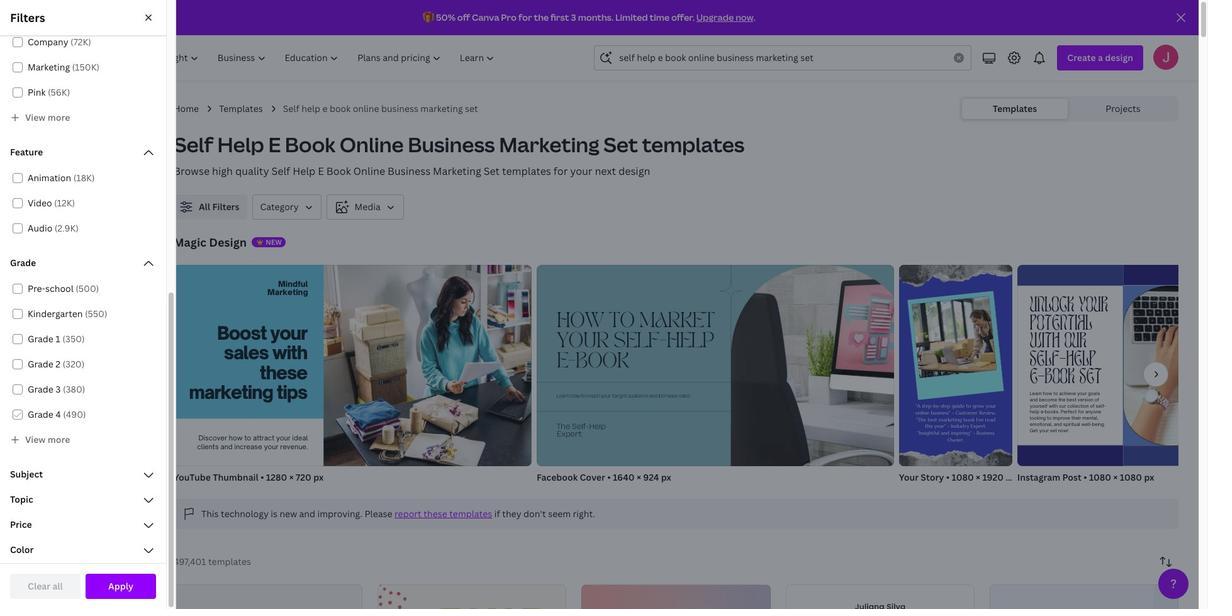 Task type: vqa. For each thing, say whether or not it's contained in the screenshot.


Task type: describe. For each thing, give the bounding box(es) containing it.
2
[[56, 358, 60, 370]]

category
[[260, 201, 299, 213]]

1 view more button from the top
[[8, 105, 159, 130]]

and inside "a step-by-step guide to grow your online business" - customer review. "the best marketing book i've read this year" - industry expert. "insightful and inspiring" - business owner.
[[941, 430, 949, 436]]

this
[[925, 423, 933, 430]]

(12k)
[[54, 197, 75, 209]]

brand
[[44, 352, 70, 364]]

team
[[78, 579, 99, 591]]

0 horizontal spatial templates
[[72, 352, 116, 364]]

starred
[[44, 383, 76, 394]]

report these templates link
[[394, 508, 492, 520]]

feature
[[10, 146, 43, 158]]

topic button
[[3, 488, 164, 513]]

help up category "button"
[[293, 164, 315, 178]]

your up "revenue."
[[276, 434, 290, 442]]

grade button
[[3, 251, 164, 276]]

their
[[1071, 415, 1081, 421]]

the inside unlock your potential with our self-help e-book set learn how to achieve your goals and become the best version of yourself with our collection of self- help e-books. perfect for anyone looking to improve their mental, emotional, and spiritual well-being. get your set now!
[[1058, 397, 1065, 402]]

mindful
[[278, 279, 308, 289]]

• right free
[[69, 115, 72, 126]]

book inside the how to market your self-help e-book
[[575, 352, 629, 371]]

learn how to reach your target audience and increase sales.
[[557, 394, 690, 399]]

video (12k)
[[28, 197, 75, 209]]

e- inside unlock your potential with our self-help e-book set learn how to achieve your goals and become the best version of yourself with our collection of self- help e-books. perfect for anyone looking to improve their mental, emotional, and spiritual well-being. get your set now!
[[1030, 368, 1044, 389]]

expert. inside "a step-by-step guide to grow your online business" - customer review. "the best marketing book i've read this year" - industry expert. "insightful and inspiring" - business owner.
[[971, 423, 986, 430]]

now!
[[1058, 428, 1068, 433]]

filters inside button
[[212, 201, 239, 213]]

and inside facebook cover • 1640 × 924 px group
[[649, 394, 657, 399]]

• for instagram post • 1080 × 1080 px
[[1084, 471, 1087, 483]]

price button
[[3, 513, 164, 538]]

back
[[40, 177, 61, 189]]

to up the become
[[1053, 391, 1058, 396]]

kindergarten (550)
[[28, 308, 107, 320]]

off
[[457, 11, 470, 23]]

learn inside facebook cover • 1640 × 924 px group
[[557, 394, 570, 399]]

inspiring"
[[951, 430, 971, 436]]

books.
[[1045, 409, 1059, 415]]

to inside "discover how to attract your ideal clients and increase your revenue."
[[244, 434, 251, 442]]

instagram post • 1080 × 1080 px group
[[1017, 265, 1208, 484]]

business"
[[931, 410, 950, 416]]

grade for grade 2 (320)
[[28, 358, 53, 370]]

view for first view more dropdown button from the bottom
[[25, 433, 46, 445]]

step-
[[922, 403, 933, 409]]

collection
[[1067, 403, 1089, 409]]

report
[[394, 508, 421, 520]]

1080 for story
[[952, 471, 974, 483]]

yellow minimalist self-help book cover image
[[786, 584, 974, 609]]

1640
[[613, 471, 635, 483]]

instagram post • 1080 × 1080 px
[[1017, 471, 1154, 483]]

self for help
[[283, 103, 299, 115]]

online inside "a step-by-step guide to grow your online business" - customer review. "the best marketing book i've read this year" - industry expert. "insightful and inspiring" - business owner.
[[915, 410, 929, 416]]

help up the quality
[[217, 131, 264, 158]]

unlock your potential with our self-help e-book set learn how to achieve your goals and become the best version of yourself with our collection of self- help e-books. perfect for anyone looking to improve their mental, emotional, and spiritual well-being. get your set now!
[[1030, 296, 1108, 433]]

please
[[365, 508, 392, 520]]

1 vertical spatial e
[[318, 164, 324, 178]]

marketing inside "a step-by-step guide to grow your online business" - customer review. "the best marketing book i've read this year" - industry expert. "insightful and inspiring" - business owner.
[[939, 416, 962, 423]]

with for self-
[[1030, 332, 1060, 353]]

grade for grade 1 (350)
[[28, 333, 53, 345]]

2 vertical spatial self
[[271, 164, 290, 178]]

0 vertical spatial of
[[1095, 397, 1099, 402]]

perfect
[[1061, 409, 1077, 415]]

market
[[639, 312, 714, 331]]

book inside "a step-by-step guide to grow your online business" - customer review. "the best marketing book i've read this year" - industry expert. "insightful and inspiring" - business owner.
[[963, 416, 975, 423]]

new
[[280, 508, 297, 520]]

version
[[1078, 397, 1093, 402]]

0 vertical spatial the
[[534, 11, 549, 23]]

brand templates link
[[10, 346, 164, 371]]

"the
[[916, 416, 926, 423]]

how for target
[[571, 394, 580, 399]]

• for your story • 1080 × 1920 px
[[946, 471, 950, 483]]

0 vertical spatial marketing
[[421, 103, 463, 115]]

px for facebook cover • 1640 × 924 px
[[661, 471, 671, 483]]

blue minimalist business e-book instagram story image
[[990, 585, 1178, 609]]

to down the books.
[[1047, 415, 1051, 421]]

(150k)
[[72, 61, 99, 73]]

3 1080 from the left
[[1120, 471, 1142, 483]]

924
[[643, 471, 659, 483]]

and down "improve"
[[1054, 421, 1062, 427]]

• for youtube thumbnail • 1280 × 720 px
[[261, 471, 264, 483]]

media
[[355, 201, 381, 213]]

best inside "a step-by-step guide to grow your online business" - customer review. "the best marketing book i've read this year" - industry expert. "insightful and inspiring" - business owner.
[[928, 416, 937, 423]]

starred link
[[10, 376, 164, 401]]

learn inside unlock your potential with our self-help e-book set learn how to achieve your goals and become the best version of yourself with our collection of self- help e-books. perfect for anyone looking to improve their mental, emotional, and spiritual well-being. get your set now!
[[1030, 391, 1042, 396]]

your down pre-
[[18, 299, 34, 310]]

view more for 1st view more dropdown button from the top
[[25, 111, 70, 123]]

read
[[985, 416, 995, 423]]

with for marketing
[[272, 342, 307, 364]]

how inside unlock your potential with our self-help e-book set learn how to achieve your goals and become the best version of yourself with our collection of self- help e-books. perfect for anyone looking to improve their mental, emotional, and spiritual well-being. get your set now!
[[1043, 391, 1052, 396]]

new
[[266, 237, 282, 247]]

subject button
[[3, 462, 164, 488]]

youtube thumbnail • 1280 × 720 px
[[174, 471, 324, 483]]

expert. inside the self-help expert.
[[557, 431, 583, 438]]

set inside unlock your potential with our self-help e-book set learn how to achieve your goals and become the best version of yourself with our collection of self- help e-books. perfect for anyone looking to improve their mental, emotional, and spiritual well-being. get your set now!
[[1050, 428, 1057, 433]]

your inside facebook cover • 1640 × 924 px group
[[601, 394, 611, 399]]

upgrade now button
[[696, 11, 754, 23]]

mental,
[[1082, 415, 1098, 421]]

1 horizontal spatial 3
[[571, 11, 576, 23]]

quality
[[235, 164, 269, 178]]

your inside self help e book online business marketing set templates browse high quality self help e book online business marketing set templates for your next design
[[570, 164, 592, 178]]

1 vertical spatial business
[[388, 164, 430, 178]]

0 vertical spatial business
[[408, 131, 495, 158]]

book inside unlock your potential with our self-help e-book set learn how to achieve your goals and become the best version of yourself with our collection of self- help e-books. perfect for anyone looking to improve their mental, emotional, and spiritual well-being. get your set now!
[[1044, 368, 1075, 389]]

home link
[[174, 102, 199, 116]]

your down attract
[[264, 442, 278, 451]]

"a
[[915, 403, 920, 409]]

audio
[[28, 222, 52, 234]]

if
[[494, 508, 500, 520]]

your inside unlock your potential with our self-help e-book set learn how to achieve your goals and become the best version of yourself with our collection of self- help e-books. perfect for anyone looking to improve their mental, emotional, and spiritual well-being. get your set now!
[[1079, 296, 1108, 318]]

owner.
[[947, 437, 964, 443]]

company
[[28, 36, 68, 48]]

1 horizontal spatial -
[[952, 410, 954, 416]]

2 view more button from the top
[[8, 427, 159, 452]]

px for your story • 1080 × 1920 px
[[1006, 471, 1016, 483]]

× for 924
[[637, 471, 641, 483]]

industry
[[951, 423, 969, 430]]

1 vertical spatial 3
[[56, 383, 61, 395]]

boost
[[217, 322, 266, 344]]

discover
[[199, 434, 227, 442]]

create
[[40, 579, 69, 591]]

1 vertical spatial these
[[424, 508, 447, 520]]

business inside "a step-by-step guide to grow your online business" - customer review. "the best marketing book i've read this year" - industry expert. "insightful and inspiring" - business owner.
[[976, 430, 994, 436]]

seem
[[548, 508, 571, 520]]

pink (56k)
[[28, 86, 70, 98]]

grade 3 (380)
[[28, 383, 85, 395]]

well-
[[1081, 421, 1092, 427]]

this
[[201, 508, 219, 520]]

free •
[[50, 115, 72, 126]]

0 horizontal spatial home
[[74, 177, 99, 189]]

our
[[1064, 332, 1087, 353]]

help inside unlock your potential with our self-help e-book set learn how to achieve your goals and become the best version of yourself with our collection of self- help e-books. perfect for anyone looking to improve their mental, emotional, and spiritual well-being. get your set now!
[[1066, 350, 1096, 371]]

497,401 templates
[[174, 556, 251, 568]]

all templates link
[[18, 201, 156, 225]]

months.
[[578, 11, 614, 23]]

(2.9k)
[[55, 222, 79, 234]]

to inside "a step-by-step guide to grow your online business" - customer review. "the best marketing book i've read this year" - industry expert. "insightful and inspiring" - business owner.
[[966, 403, 971, 409]]

increase for target
[[658, 394, 678, 399]]

2 horizontal spatial templates
[[993, 103, 1037, 115]]

view more for first view more dropdown button from the bottom
[[25, 433, 70, 445]]

🎁 50% off canva pro for the first 3 months. limited time offer. upgrade now .
[[423, 11, 756, 23]]

black and pink geometric lines self help book cover image
[[582, 584, 770, 609]]

all for all templates
[[43, 207, 54, 219]]

0 vertical spatial book
[[285, 131, 336, 158]]

browse
[[174, 164, 210, 178]]

with up the books.
[[1049, 403, 1058, 409]]

magic design
[[174, 235, 247, 250]]

e- inside the how to market your self-help e-book
[[557, 352, 575, 371]]

how
[[557, 312, 604, 331]]

all filters
[[199, 201, 239, 213]]

time
[[650, 11, 670, 23]]

your inside the how to market your self-help e-book
[[557, 332, 609, 351]]

your inside "a step-by-step guide to grow your online business" - customer review. "the best marketing book i've read this year" - industry expert. "insightful and inspiring" - business owner.
[[986, 403, 996, 409]]

these inside boost your sales with these marketing tips
[[260, 361, 307, 383]]

your inside group
[[899, 471, 919, 483]]

0 vertical spatial help
[[301, 103, 320, 115]]

• for facebook cover • 1640 × 924 px
[[607, 471, 611, 483]]

e-
[[1040, 409, 1045, 415]]

your inside boost your sales with these marketing tips
[[270, 322, 307, 344]]

price
[[10, 518, 32, 530]]

now
[[736, 11, 754, 23]]

video
[[28, 197, 52, 209]]

marketing (150k)
[[28, 61, 99, 73]]

marketing inside boost your sales with these marketing tips
[[189, 381, 273, 403]]

technology
[[221, 508, 269, 520]]



Task type: locate. For each thing, give the bounding box(es) containing it.
feature button
[[3, 140, 164, 165]]

• left 1280 at the bottom of the page
[[261, 471, 264, 483]]

emotional,
[[1030, 421, 1053, 427]]

2 horizontal spatial set
[[1079, 368, 1102, 389]]

subject
[[10, 468, 43, 480]]

px for youtube thumbnail • 1280 × 720 px
[[313, 471, 324, 483]]

view more
[[25, 111, 70, 123], [25, 433, 70, 445]]

(350)
[[62, 333, 85, 345]]

how
[[1043, 391, 1052, 396], [571, 394, 580, 399], [229, 434, 243, 442]]

photos link
[[18, 230, 156, 254]]

best up this on the right bottom of page
[[928, 416, 937, 423]]

- down the guide
[[952, 410, 954, 416]]

high
[[212, 164, 233, 178]]

1 vertical spatial online
[[353, 164, 385, 178]]

back to home link
[[10, 171, 164, 196]]

help up "looking"
[[1030, 409, 1039, 415]]

0 vertical spatial more
[[48, 111, 70, 123]]

0 horizontal spatial e
[[268, 131, 281, 158]]

1 horizontal spatial set
[[1050, 428, 1057, 433]]

online down self help e book online business marketing set at the left
[[340, 131, 404, 158]]

grade for grade 3 (380)
[[28, 383, 53, 395]]

the left first
[[534, 11, 549, 23]]

0 vertical spatial online
[[340, 131, 404, 158]]

1080 for post
[[1089, 471, 1111, 483]]

1 horizontal spatial all
[[199, 201, 210, 213]]

1 vertical spatial for
[[554, 164, 568, 178]]

grade left "4"
[[28, 408, 53, 420]]

online left business
[[353, 103, 379, 115]]

view more button down the '(56k)'
[[8, 105, 159, 130]]

home left "templates" link
[[174, 103, 199, 115]]

projects link
[[1070, 99, 1176, 119]]

1
[[56, 333, 60, 345]]

apply button
[[86, 574, 156, 599]]

category button
[[253, 194, 321, 220]]

px for instagram post • 1080 × 1080 px
[[1144, 471, 1154, 483]]

1 vertical spatial set
[[1050, 428, 1057, 433]]

back to home
[[40, 177, 99, 189]]

create a team
[[40, 579, 99, 591]]

projects
[[1106, 103, 1141, 115]]

mindful marketing
[[267, 279, 308, 297]]

online up media
[[353, 164, 385, 178]]

0 vertical spatial -
[[952, 410, 954, 416]]

how up the become
[[1043, 391, 1052, 396]]

limited
[[615, 11, 648, 23]]

e- down the how
[[557, 352, 575, 371]]

your story • 1080 × 1920 px group
[[887, 256, 1028, 484]]

0 vertical spatial self
[[283, 103, 299, 115]]

and inside "discover how to attract your ideal clients and increase your revenue."
[[221, 442, 233, 451]]

2 more from the top
[[48, 433, 70, 445]]

help down reach
[[589, 423, 605, 430]]

color
[[10, 544, 34, 556]]

sales
[[224, 342, 268, 364]]

0 vertical spatial increase
[[658, 394, 678, 399]]

self for help
[[174, 131, 213, 158]]

2 vertical spatial marketing
[[939, 416, 962, 423]]

how right discover
[[229, 434, 243, 442]]

0 horizontal spatial book
[[330, 103, 351, 115]]

business up media button
[[388, 164, 430, 178]]

learn up yourself
[[1030, 391, 1042, 396]]

of up anyone
[[1090, 403, 1094, 409]]

1 vertical spatial filters
[[212, 201, 239, 213]]

1 vertical spatial book
[[575, 352, 629, 371]]

• right post
[[1084, 471, 1087, 483]]

2 horizontal spatial for
[[1078, 409, 1084, 415]]

your left next
[[570, 164, 592, 178]]

a
[[71, 579, 76, 591]]

1 horizontal spatial learn
[[1030, 391, 1042, 396]]

to up customer
[[966, 403, 971, 409]]

set inside unlock your potential with our self-help e-book set learn how to achieve your goals and become the best version of yourself with our collection of self- help e-books. perfect for anyone looking to improve their mental, emotional, and spiritual well-being. get your set now!
[[1079, 368, 1102, 389]]

2 horizontal spatial how
[[1043, 391, 1052, 396]]

online up ""the"
[[915, 410, 929, 416]]

× for 1080
[[1113, 471, 1118, 483]]

red simple self-help book cover image
[[174, 584, 363, 609]]

expert. down the
[[557, 431, 583, 438]]

more down the '(56k)'
[[48, 111, 70, 123]]

1 horizontal spatial marketing
[[421, 103, 463, 115]]

view more down grade 4 (490)
[[25, 433, 70, 445]]

2 vertical spatial book
[[963, 416, 975, 423]]

grade for grade 4 (490)
[[28, 408, 53, 420]]

1 vertical spatial home
[[74, 177, 99, 189]]

1080 inside 'your story • 1080 × 1920 px' group
[[952, 471, 974, 483]]

this technology is new and improving. please report these templates if they don't seem right.
[[201, 508, 595, 520]]

help inside unlock your potential with our self-help e-book set learn how to achieve your goals and become the best version of yourself with our collection of self- help e-books. perfect for anyone looking to improve their mental, emotional, and spiritual well-being. get your set now!
[[1030, 409, 1039, 415]]

grade left 2
[[28, 358, 53, 370]]

pro
[[501, 11, 517, 23]]

help inside the self-help expert.
[[589, 423, 605, 430]]

school
[[45, 282, 74, 294]]

None search field
[[594, 45, 972, 70]]

business down the read
[[976, 430, 994, 436]]

0 horizontal spatial learn
[[557, 394, 570, 399]]

first
[[551, 11, 569, 23]]

3 px from the left
[[1006, 471, 1016, 483]]

2 view from the top
[[25, 433, 46, 445]]

help
[[217, 131, 264, 158], [293, 164, 315, 178], [666, 332, 714, 351], [1066, 350, 1096, 371], [589, 423, 605, 430]]

home up (12k)
[[74, 177, 99, 189]]

3 left (380)
[[56, 383, 61, 395]]

2 vertical spatial book
[[1044, 368, 1075, 389]]

increase inside facebook cover • 1640 × 924 px group
[[658, 394, 678, 399]]

and right new
[[299, 508, 315, 520]]

(500)
[[76, 282, 99, 294]]

of down goals on the right of page
[[1095, 397, 1099, 402]]

for right pro
[[518, 11, 532, 23]]

goals
[[1088, 391, 1100, 396]]

2 vertical spatial set
[[1079, 368, 1102, 389]]

0 vertical spatial view
[[25, 111, 46, 123]]

with inside boost your sales with these marketing tips
[[272, 342, 307, 364]]

clear all button
[[10, 574, 81, 599]]

all for all filters
[[199, 201, 210, 213]]

view for 1st view more dropdown button from the top
[[25, 111, 46, 123]]

1 vertical spatial view more
[[25, 433, 70, 445]]

audience
[[628, 394, 648, 399]]

• left 1640 in the right bottom of the page
[[607, 471, 611, 483]]

your left story
[[899, 471, 919, 483]]

1 vertical spatial marketing
[[189, 381, 273, 403]]

2 horizontal spatial 1080
[[1120, 471, 1142, 483]]

2 horizontal spatial self-
[[1030, 350, 1066, 371]]

book down e on the left top
[[285, 131, 336, 158]]

1 view from the top
[[25, 111, 46, 123]]

1 vertical spatial self
[[174, 131, 213, 158]]

thumbnail
[[213, 471, 258, 483]]

e up the quality
[[268, 131, 281, 158]]

facebook cover • 1640 × 924 px group
[[537, 265, 914, 484]]

× for 1920
[[976, 471, 980, 483]]

your up version
[[1077, 391, 1087, 396]]

grade up pre-
[[10, 257, 36, 269]]

follow
[[101, 322, 128, 334]]

how inside "discover how to attract your ideal clients and increase your revenue."
[[229, 434, 243, 442]]

best down achieve
[[1067, 397, 1076, 402]]

for inside unlock your potential with our self-help e-book set learn how to achieve your goals and become the best version of yourself with our collection of self- help e-books. perfect for anyone looking to improve their mental, emotional, and spiritual well-being. get your set now!
[[1078, 409, 1084, 415]]

your content
[[18, 299, 66, 310]]

and down "year""
[[941, 430, 949, 436]]

1 vertical spatial view
[[25, 433, 46, 445]]

grade down grade 2 (320)
[[28, 383, 53, 395]]

these
[[260, 361, 307, 383], [424, 508, 447, 520]]

2 px from the left
[[661, 471, 671, 483]]

4
[[56, 408, 61, 420]]

book up media button
[[326, 164, 351, 178]]

and down discover
[[221, 442, 233, 451]]

(18k)
[[73, 172, 95, 184]]

target
[[612, 394, 627, 399]]

to right the how
[[609, 312, 634, 331]]

next
[[595, 164, 616, 178]]

to
[[63, 177, 72, 189], [609, 312, 634, 331], [1053, 391, 1058, 396], [581, 394, 586, 399], [966, 403, 971, 409], [1047, 415, 1051, 421], [244, 434, 251, 442]]

templates link
[[219, 102, 263, 116]]

1 more from the top
[[48, 111, 70, 123]]

the up 'our'
[[1058, 397, 1065, 402]]

1 vertical spatial best
[[928, 416, 937, 423]]

3
[[571, 11, 576, 23], [56, 383, 61, 395]]

2 × from the left
[[637, 471, 641, 483]]

× for 720
[[289, 471, 294, 483]]

set left the now! at the right of the page
[[1050, 428, 1057, 433]]

your
[[570, 164, 592, 178], [270, 322, 307, 344], [1077, 391, 1087, 396], [601, 394, 611, 399], [986, 403, 996, 409], [1039, 428, 1049, 433], [276, 434, 290, 442], [264, 442, 278, 451]]

how inside facebook cover • 1640 × 924 px group
[[571, 394, 580, 399]]

set
[[465, 103, 478, 115], [1050, 428, 1057, 433]]

0 vertical spatial 3
[[571, 11, 576, 23]]

e- up the become
[[1030, 368, 1044, 389]]

0 horizontal spatial expert.
[[557, 431, 583, 438]]

0 horizontal spatial -
[[947, 423, 949, 430]]

grade for grade
[[10, 257, 36, 269]]

4 × from the left
[[1113, 471, 1118, 483]]

0 vertical spatial best
[[1067, 397, 1076, 402]]

set up self help e book online business marketing set templates browse high quality self help e book online business marketing set templates for your next design
[[465, 103, 478, 115]]

self-
[[614, 332, 666, 351], [1030, 350, 1066, 371], [572, 423, 589, 430]]

these right report
[[424, 508, 447, 520]]

1 horizontal spatial online
[[915, 410, 929, 416]]

help
[[301, 103, 320, 115], [1030, 409, 1039, 415]]

× left the 1920
[[976, 471, 980, 483]]

free
[[50, 115, 66, 126]]

0 vertical spatial view more button
[[8, 105, 159, 130]]

0 vertical spatial these
[[260, 361, 307, 383]]

colourful self help development book cover image
[[378, 584, 567, 609]]

self- inside the how to market your self-help e-book
[[614, 332, 666, 351]]

tips
[[276, 381, 307, 403]]

×
[[289, 471, 294, 483], [637, 471, 641, 483], [976, 471, 980, 483], [1113, 471, 1118, 483]]

offer.
[[671, 11, 695, 23]]

1 1080 from the left
[[952, 471, 974, 483]]

2 horizontal spatial -
[[973, 430, 975, 436]]

1 vertical spatial of
[[1090, 403, 1094, 409]]

2 horizontal spatial marketing
[[939, 416, 962, 423]]

expert. down i've
[[971, 423, 986, 430]]

grade inside grade dropdown button
[[10, 257, 36, 269]]

to left attract
[[244, 434, 251, 442]]

1 horizontal spatial templates
[[219, 103, 263, 115]]

(320)
[[63, 358, 84, 370]]

with left our at the right
[[1030, 332, 1060, 353]]

to right back
[[63, 177, 72, 189]]

view more button down (490)
[[8, 427, 159, 452]]

2 vertical spatial business
[[976, 430, 994, 436]]

more down "4"
[[48, 433, 70, 445]]

don't
[[523, 508, 546, 520]]

0 horizontal spatial these
[[260, 361, 307, 383]]

for down collection
[[1078, 409, 1084, 415]]

reach
[[586, 394, 600, 399]]

1 horizontal spatial book
[[575, 352, 629, 371]]

1 horizontal spatial expert.
[[971, 423, 986, 430]]

animation
[[28, 172, 71, 184]]

more for 1st view more dropdown button from the top
[[48, 111, 70, 123]]

0 vertical spatial expert.
[[971, 423, 986, 430]]

1 horizontal spatial how
[[571, 394, 580, 399]]

0 vertical spatial set
[[465, 103, 478, 115]]

more for first view more dropdown button from the bottom
[[48, 433, 70, 445]]

3 × from the left
[[976, 471, 980, 483]]

color button
[[3, 538, 164, 563]]

youtube thumbnail • 1280 × 720 px group
[[174, 265, 532, 484]]

0 horizontal spatial 1080
[[952, 471, 974, 483]]

2 view more from the top
[[25, 433, 70, 445]]

business
[[408, 131, 495, 158], [388, 164, 430, 178], [976, 430, 994, 436]]

0 horizontal spatial 3
[[56, 383, 61, 395]]

0 horizontal spatial set
[[484, 164, 500, 178]]

all filters button
[[174, 194, 248, 220]]

0 horizontal spatial set
[[465, 103, 478, 115]]

0 horizontal spatial marketing
[[189, 381, 273, 403]]

0 horizontal spatial online
[[353, 103, 379, 115]]

learn left reach
[[557, 394, 570, 399]]

0 vertical spatial view more
[[25, 111, 70, 123]]

boost your sales with these marketing tips
[[189, 322, 307, 403]]

1 horizontal spatial the
[[1058, 397, 1065, 402]]

for left next
[[554, 164, 568, 178]]

self- down market
[[614, 332, 666, 351]]

1 horizontal spatial home
[[174, 103, 199, 115]]

set
[[604, 131, 638, 158], [484, 164, 500, 178], [1079, 368, 1102, 389]]

to inside the how to market your self-help e-book
[[609, 312, 634, 331]]

instagram
[[1017, 471, 1060, 483]]

1 horizontal spatial e
[[318, 164, 324, 178]]

animation (18k)
[[28, 172, 95, 184]]

your story • 1080 × 1920 px
[[899, 471, 1016, 483]]

2 1080 from the left
[[1089, 471, 1111, 483]]

grade left the '1'
[[28, 333, 53, 345]]

your down the how
[[557, 332, 609, 351]]

0 vertical spatial book
[[330, 103, 351, 115]]

help left e on the left top
[[301, 103, 320, 115]]

0 horizontal spatial best
[[928, 416, 937, 423]]

story
[[921, 471, 944, 483]]

upgrade
[[696, 11, 734, 23]]

best inside unlock your potential with our self-help e-book set learn how to achieve your goals and become the best version of yourself with our collection of self- help e-books. perfect for anyone looking to improve their mental, emotional, and spiritual well-being. get your set now!
[[1067, 397, 1076, 402]]

book down customer
[[963, 416, 975, 423]]

and up yourself
[[1030, 397, 1038, 402]]

marketing down business"
[[939, 416, 962, 423]]

0 horizontal spatial help
[[301, 103, 320, 115]]

1 horizontal spatial set
[[604, 131, 638, 158]]

more
[[48, 111, 70, 123], [48, 433, 70, 445]]

self right the quality
[[271, 164, 290, 178]]

business down business
[[408, 131, 495, 158]]

help inside the how to market your self-help e-book
[[666, 332, 714, 351]]

for inside self help e book online business marketing set templates browse high quality self help e book online business marketing set templates for your next design
[[554, 164, 568, 178]]

1 vertical spatial help
[[1030, 409, 1039, 415]]

0 vertical spatial home
[[174, 103, 199, 115]]

1 horizontal spatial increase
[[658, 394, 678, 399]]

marketing down sales
[[189, 381, 273, 403]]

1 horizontal spatial for
[[554, 164, 568, 178]]

anyone
[[1085, 409, 1101, 415]]

self- inside the self-help expert.
[[572, 423, 589, 430]]

cover
[[580, 471, 605, 483]]

0 horizontal spatial how
[[229, 434, 243, 442]]

book right e on the left top
[[330, 103, 351, 115]]

with up tips
[[272, 342, 307, 364]]

1 horizontal spatial these
[[424, 508, 447, 520]]

3 right first
[[571, 11, 576, 23]]

0 vertical spatial set
[[604, 131, 638, 158]]

marketing inside youtube thumbnail • 1280 × 720 px group
[[267, 287, 308, 297]]

"a step-by-step guide to grow your online business" - customer review. "the best marketing book i've read this year" - industry expert. "insightful and inspiring" - business owner.
[[915, 403, 996, 443]]

(490)
[[63, 408, 86, 420]]

how left reach
[[571, 394, 580, 399]]

and right audience at bottom right
[[649, 394, 657, 399]]

all inside button
[[199, 201, 210, 213]]

self left e on the left top
[[283, 103, 299, 115]]

2 horizontal spatial book
[[963, 416, 975, 423]]

pre-school (500)
[[28, 282, 99, 294]]

the
[[557, 423, 570, 430]]

all up magic design
[[199, 201, 210, 213]]

0 horizontal spatial self-
[[572, 423, 589, 430]]

px
[[313, 471, 324, 483], [661, 471, 671, 483], [1006, 471, 1016, 483], [1144, 471, 1154, 483]]

brand templates
[[44, 352, 116, 364]]

discover how to attract your ideal clients and increase your revenue.
[[197, 434, 308, 451]]

4 px from the left
[[1144, 471, 1154, 483]]

1 view more from the top
[[25, 111, 70, 123]]

1 vertical spatial online
[[915, 410, 929, 416]]

🎁
[[423, 11, 434, 23]]

online
[[340, 131, 404, 158], [353, 164, 385, 178]]

creators
[[44, 322, 81, 334]]

marketing right business
[[421, 103, 463, 115]]

expert.
[[971, 423, 986, 430], [557, 431, 583, 438]]

with
[[1030, 332, 1060, 353], [272, 342, 307, 364], [1049, 403, 1058, 409]]

self- inside unlock your potential with our self-help e-book set learn how to achieve your goals and become the best version of yourself with our collection of self- help e-books. perfect for anyone looking to improve their mental, emotional, and spiritual well-being. get your set now!
[[1030, 350, 1066, 371]]

- right inspiring"
[[973, 430, 975, 436]]

1 vertical spatial the
[[1058, 397, 1065, 402]]

increase inside "discover how to attract your ideal clients and increase your revenue."
[[234, 442, 262, 451]]

best
[[1067, 397, 1076, 402], [928, 416, 937, 423]]

1 horizontal spatial help
[[1030, 409, 1039, 415]]

attract
[[253, 434, 274, 442]]

• right story
[[946, 471, 950, 483]]

grade 4 (490)
[[28, 408, 86, 420]]

0 horizontal spatial filters
[[10, 10, 45, 25]]

e up category "button"
[[318, 164, 324, 178]]

× right post
[[1113, 471, 1118, 483]]

increase down attract
[[234, 442, 262, 451]]

clear
[[28, 580, 50, 592]]

2 vertical spatial -
[[973, 430, 975, 436]]

50%
[[436, 11, 455, 23]]

to left reach
[[581, 394, 586, 399]]

× left 720
[[289, 471, 294, 483]]

your down "emotional,"
[[1039, 428, 1049, 433]]

1 × from the left
[[289, 471, 294, 483]]

1 horizontal spatial best
[[1067, 397, 1076, 402]]

0 horizontal spatial for
[[518, 11, 532, 23]]

1 vertical spatial book
[[326, 164, 351, 178]]

all up audio (2.9k)
[[43, 207, 54, 219]]

0 vertical spatial online
[[353, 103, 379, 115]]

increase for ideal
[[234, 442, 262, 451]]

× left 924
[[637, 471, 641, 483]]

1 horizontal spatial 1080
[[1089, 471, 1111, 483]]

top level navigation element
[[111, 45, 506, 70]]

your up our at the right
[[1079, 296, 1108, 318]]

how for ideal
[[229, 434, 243, 442]]

filters up company
[[10, 10, 45, 25]]

self help e book online business marketing set
[[283, 103, 478, 115]]

increase left sales.
[[658, 394, 678, 399]]

1 vertical spatial -
[[947, 423, 949, 430]]

1 px from the left
[[313, 471, 324, 483]]

1 vertical spatial set
[[484, 164, 500, 178]]

1280
[[266, 471, 287, 483]]

your right reach
[[601, 394, 611, 399]]

marketing
[[28, 61, 70, 73], [499, 131, 599, 158], [433, 164, 481, 178], [267, 287, 308, 297]]

self- down potential
[[1030, 350, 1066, 371]]

topic
[[10, 493, 33, 505]]

is
[[271, 508, 277, 520]]

view more down pink (56k)
[[25, 111, 70, 123]]



